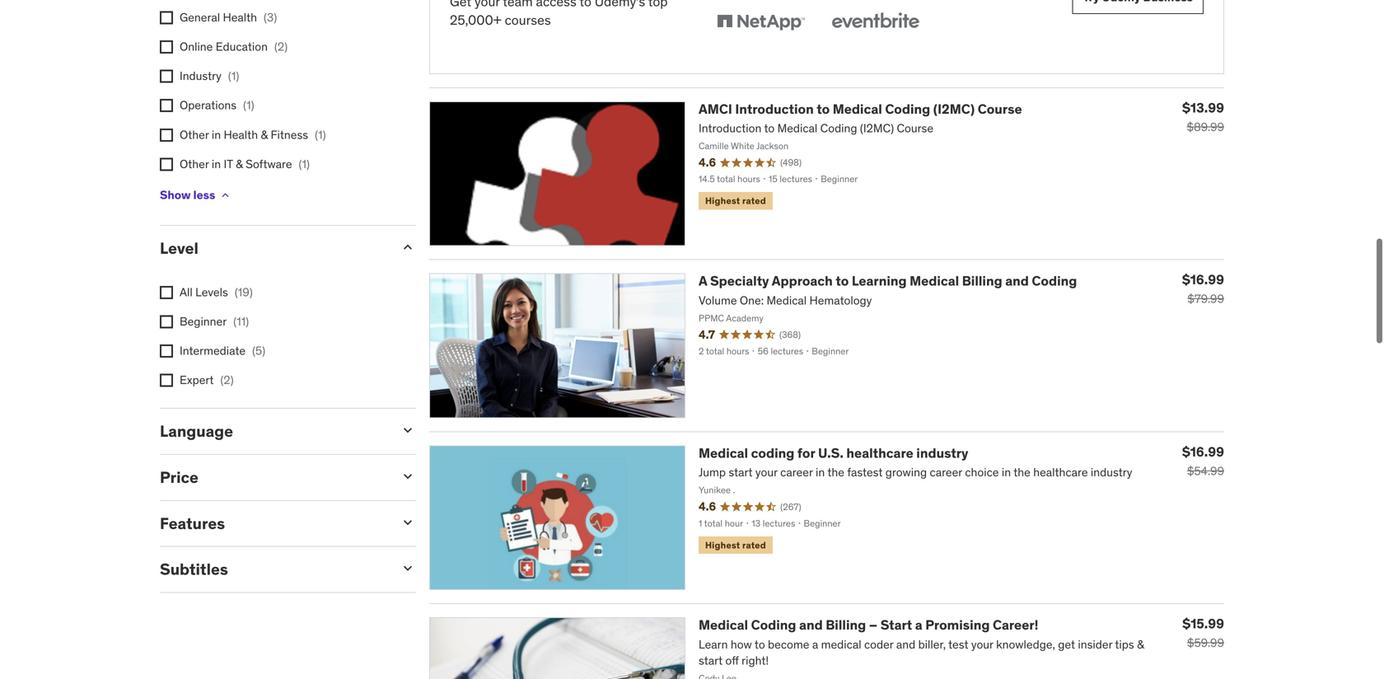 Task type: locate. For each thing, give the bounding box(es) containing it.
1 horizontal spatial to
[[817, 100, 830, 117]]

industry
[[180, 68, 222, 83]]

to right introduction on the top right
[[817, 100, 830, 117]]

small image for price
[[400, 468, 416, 485]]

billing
[[962, 272, 1003, 289], [826, 617, 866, 633]]

all levels (19)
[[180, 285, 253, 299]]

general
[[180, 10, 220, 25]]

0 vertical spatial (2)
[[274, 39, 288, 54]]

2 small image from the top
[[400, 560, 416, 576]]

other
[[180, 127, 209, 142], [180, 156, 209, 171]]

amci
[[699, 100, 732, 117]]

amci introduction to medical coding (i2mc) course
[[699, 100, 1022, 117]]

healthcare
[[847, 444, 914, 461]]

1 vertical spatial small image
[[400, 560, 416, 576]]

1 horizontal spatial billing
[[962, 272, 1003, 289]]

coding
[[885, 100, 931, 117], [1032, 272, 1077, 289], [751, 617, 796, 633]]

xsmall image for other in health & fitness
[[160, 128, 173, 142]]

xsmall image
[[160, 40, 173, 54], [160, 70, 173, 83], [160, 286, 173, 299], [160, 374, 173, 387]]

expert (2)
[[180, 373, 234, 387]]

1 horizontal spatial coding
[[885, 100, 931, 117]]

to
[[580, 0, 592, 10], [817, 100, 830, 117], [836, 272, 849, 289]]

all
[[180, 285, 193, 299]]

& for fitness
[[261, 127, 268, 142]]

other up show less button
[[180, 156, 209, 171]]

$16.99
[[1182, 271, 1225, 288], [1182, 443, 1225, 460]]

get your team access to udemy's top 25,000+ courses
[[450, 0, 668, 28]]

and
[[1006, 272, 1029, 289], [799, 617, 823, 633]]

xsmall image for other in it & software
[[160, 158, 173, 171]]

1 $16.99 from the top
[[1182, 271, 1225, 288]]

(5)
[[252, 343, 265, 358]]

specialty
[[710, 272, 769, 289]]

$54.99
[[1187, 463, 1225, 478]]

to right 'access'
[[580, 0, 592, 10]]

1 horizontal spatial and
[[1006, 272, 1029, 289]]

small image for subtitles
[[400, 560, 416, 576]]

operations
[[180, 98, 237, 113]]

in
[[212, 127, 221, 142], [212, 156, 221, 171]]

health
[[223, 10, 257, 25], [224, 127, 258, 142]]

0 horizontal spatial to
[[580, 0, 592, 10]]

language
[[160, 421, 233, 441]]

1 xsmall image from the top
[[160, 40, 173, 54]]

other down operations at the top of page
[[180, 127, 209, 142]]

(2)
[[274, 39, 288, 54], [220, 373, 234, 387]]

2 $16.99 from the top
[[1182, 443, 1225, 460]]

& left fitness
[[261, 127, 268, 142]]

3 xsmall image from the top
[[160, 286, 173, 299]]

a
[[699, 272, 707, 289]]

(2) down the intermediate (5)
[[220, 373, 234, 387]]

$16.99 for a specialty approach to learning medical billing and coding
[[1182, 271, 1225, 288]]

0 vertical spatial small image
[[400, 422, 416, 439]]

1 horizontal spatial &
[[261, 127, 268, 142]]

xsmall image left industry at the top
[[160, 70, 173, 83]]

to inside get your team access to udemy's top 25,000+ courses
[[580, 0, 592, 10]]

3 small image from the top
[[400, 514, 416, 530]]

amci introduction to medical coding (i2mc) course link
[[699, 100, 1022, 117]]

(1) down online education (2)
[[228, 68, 239, 83]]

2 other from the top
[[180, 156, 209, 171]]

other for other in it & software (1)
[[180, 156, 209, 171]]

a specialty approach to learning medical billing and coding link
[[699, 272, 1077, 289]]

small image
[[400, 239, 416, 255], [400, 560, 416, 576]]

operations (1)
[[180, 98, 254, 113]]

health up the education
[[223, 10, 257, 25]]

xsmall image for operations
[[160, 99, 173, 112]]

1 small image from the top
[[400, 239, 416, 255]]

coding
[[751, 444, 795, 461]]

introduction
[[735, 100, 814, 117]]

$79.99
[[1188, 291, 1225, 306]]

promising
[[926, 617, 990, 633]]

1 vertical spatial &
[[236, 156, 243, 171]]

0 vertical spatial other
[[180, 127, 209, 142]]

1 vertical spatial small image
[[400, 468, 416, 485]]

career!
[[993, 617, 1039, 633]]

(2) down (3) on the top
[[274, 39, 288, 54]]

2 vertical spatial coding
[[751, 617, 796, 633]]

small image for level
[[400, 239, 416, 255]]

0 horizontal spatial &
[[236, 156, 243, 171]]

$13.99
[[1183, 99, 1225, 116]]

show
[[160, 188, 191, 202]]

0 horizontal spatial (2)
[[220, 373, 234, 387]]

0 vertical spatial $16.99
[[1182, 271, 1225, 288]]

medical coding for u.s. healthcare industry
[[699, 444, 969, 461]]

netapp image
[[713, 4, 808, 40]]

4 xsmall image from the top
[[160, 374, 173, 387]]

show less button
[[160, 179, 232, 212]]

0 vertical spatial and
[[1006, 272, 1029, 289]]

in left it
[[212, 156, 221, 171]]

&
[[261, 127, 268, 142], [236, 156, 243, 171]]

xsmall image left all
[[160, 286, 173, 299]]

1 vertical spatial in
[[212, 156, 221, 171]]

2 in from the top
[[212, 156, 221, 171]]

level
[[160, 238, 198, 258]]

& for software
[[236, 156, 243, 171]]

(1)
[[228, 68, 239, 83], [243, 98, 254, 113], [315, 127, 326, 142], [299, 156, 310, 171]]

xsmall image for beginner
[[160, 315, 173, 328]]

to left learning at top right
[[836, 272, 849, 289]]

medical coding and billing – start a promising career!
[[699, 617, 1039, 633]]

subtitles button
[[160, 559, 386, 579]]

1 horizontal spatial (2)
[[274, 39, 288, 54]]

0 horizontal spatial and
[[799, 617, 823, 633]]

other in health & fitness (1)
[[180, 127, 326, 142]]

approach
[[772, 272, 833, 289]]

1 small image from the top
[[400, 422, 416, 439]]

$16.99 for medical coding for u.s. healthcare industry
[[1182, 443, 1225, 460]]

xsmall image left online at the left top of the page
[[160, 40, 173, 54]]

0 vertical spatial in
[[212, 127, 221, 142]]

small image for language
[[400, 422, 416, 439]]

small image
[[400, 422, 416, 439], [400, 468, 416, 485], [400, 514, 416, 530]]

1 vertical spatial other
[[180, 156, 209, 171]]

1 in from the top
[[212, 127, 221, 142]]

0 vertical spatial to
[[580, 0, 592, 10]]

0 vertical spatial small image
[[400, 239, 416, 255]]

2 small image from the top
[[400, 468, 416, 485]]

0 vertical spatial &
[[261, 127, 268, 142]]

2 horizontal spatial to
[[836, 272, 849, 289]]

2 xsmall image from the top
[[160, 70, 173, 83]]

in down operations (1)
[[212, 127, 221, 142]]

$15.99 $59.99
[[1183, 615, 1225, 650]]

a specialty approach to learning medical billing and coding
[[699, 272, 1077, 289]]

medical
[[833, 100, 882, 117], [910, 272, 959, 289], [699, 444, 748, 461], [699, 617, 748, 633]]

1 vertical spatial coding
[[1032, 272, 1077, 289]]

1 vertical spatial to
[[817, 100, 830, 117]]

$16.99 up $54.99
[[1182, 443, 1225, 460]]

1 vertical spatial billing
[[826, 617, 866, 633]]

fitness
[[271, 127, 308, 142]]

xsmall image
[[160, 11, 173, 24], [160, 99, 173, 112], [160, 128, 173, 142], [160, 158, 173, 171], [219, 189, 232, 202], [160, 315, 173, 328], [160, 344, 173, 358]]

$16.99 up $79.99
[[1182, 271, 1225, 288]]

xsmall image left expert
[[160, 374, 173, 387]]

health up other in it & software (1)
[[224, 127, 258, 142]]

industry (1)
[[180, 68, 239, 83]]

0 vertical spatial billing
[[962, 272, 1003, 289]]

1 other from the top
[[180, 127, 209, 142]]

courses
[[505, 12, 551, 28]]

in for it
[[212, 156, 221, 171]]

medical coding and billing – start a promising career! link
[[699, 617, 1039, 633]]

2 vertical spatial small image
[[400, 514, 416, 530]]

it
[[224, 156, 233, 171]]

1 vertical spatial (2)
[[220, 373, 234, 387]]

& right it
[[236, 156, 243, 171]]

industry
[[917, 444, 969, 461]]

(19)
[[235, 285, 253, 299]]

1 vertical spatial and
[[799, 617, 823, 633]]

levels
[[195, 285, 228, 299]]

1 vertical spatial $16.99
[[1182, 443, 1225, 460]]

xsmall image for online
[[160, 40, 173, 54]]



Task type: vqa. For each thing, say whether or not it's contained in the screenshot.
4.7 for 4.7 course rating
no



Task type: describe. For each thing, give the bounding box(es) containing it.
–
[[869, 617, 878, 633]]

a
[[915, 617, 923, 633]]

learning
[[852, 272, 907, 289]]

(i2mc)
[[933, 100, 975, 117]]

get
[[450, 0, 471, 10]]

general health (3)
[[180, 10, 277, 25]]

expert
[[180, 373, 214, 387]]

1 vertical spatial health
[[224, 127, 258, 142]]

$13.99 $89.99
[[1183, 99, 1225, 134]]

(1) right fitness
[[315, 127, 326, 142]]

online education (2)
[[180, 39, 288, 54]]

features button
[[160, 513, 386, 533]]

less
[[193, 188, 215, 202]]

25,000+
[[450, 12, 502, 28]]

other for other in health & fitness (1)
[[180, 127, 209, 142]]

price button
[[160, 467, 386, 487]]

(1) up other in health & fitness (1)
[[243, 98, 254, 113]]

beginner
[[180, 314, 227, 329]]

$15.99
[[1183, 615, 1225, 632]]

intermediate (5)
[[180, 343, 265, 358]]

$89.99
[[1187, 119, 1225, 134]]

udemy's
[[595, 0, 645, 10]]

software
[[246, 156, 292, 171]]

price
[[160, 467, 199, 487]]

your
[[475, 0, 500, 10]]

language button
[[160, 421, 386, 441]]

intermediate
[[180, 343, 246, 358]]

level button
[[160, 238, 386, 258]]

features
[[160, 513, 225, 533]]

2 vertical spatial to
[[836, 272, 849, 289]]

xsmall image inside show less button
[[219, 189, 232, 202]]

subtitles
[[160, 559, 228, 579]]

top
[[648, 0, 668, 10]]

team
[[503, 0, 533, 10]]

(11)
[[233, 314, 249, 329]]

2 horizontal spatial coding
[[1032, 272, 1077, 289]]

eventbrite image
[[828, 4, 923, 40]]

small image for features
[[400, 514, 416, 530]]

access
[[536, 0, 577, 10]]

0 horizontal spatial coding
[[751, 617, 796, 633]]

0 horizontal spatial billing
[[826, 617, 866, 633]]

$59.99
[[1187, 636, 1225, 650]]

0 vertical spatial health
[[223, 10, 257, 25]]

education
[[216, 39, 268, 54]]

xsmall image for intermediate
[[160, 344, 173, 358]]

xsmall image for general health
[[160, 11, 173, 24]]

xsmall image for industry
[[160, 70, 173, 83]]

u.s.
[[818, 444, 844, 461]]

0 vertical spatial coding
[[885, 100, 931, 117]]

in for health
[[212, 127, 221, 142]]

$16.99 $54.99
[[1182, 443, 1225, 478]]

beginner (11)
[[180, 314, 249, 329]]

online
[[180, 39, 213, 54]]

xsmall image for all
[[160, 286, 173, 299]]

other in it & software (1)
[[180, 156, 310, 171]]

course
[[978, 100, 1022, 117]]

for
[[798, 444, 815, 461]]

start
[[881, 617, 912, 633]]

(1) down fitness
[[299, 156, 310, 171]]

medical coding for u.s. healthcare industry link
[[699, 444, 969, 461]]

$16.99 $79.99
[[1182, 271, 1225, 306]]

xsmall image for expert
[[160, 374, 173, 387]]

(3)
[[264, 10, 277, 25]]

show less
[[160, 188, 215, 202]]



